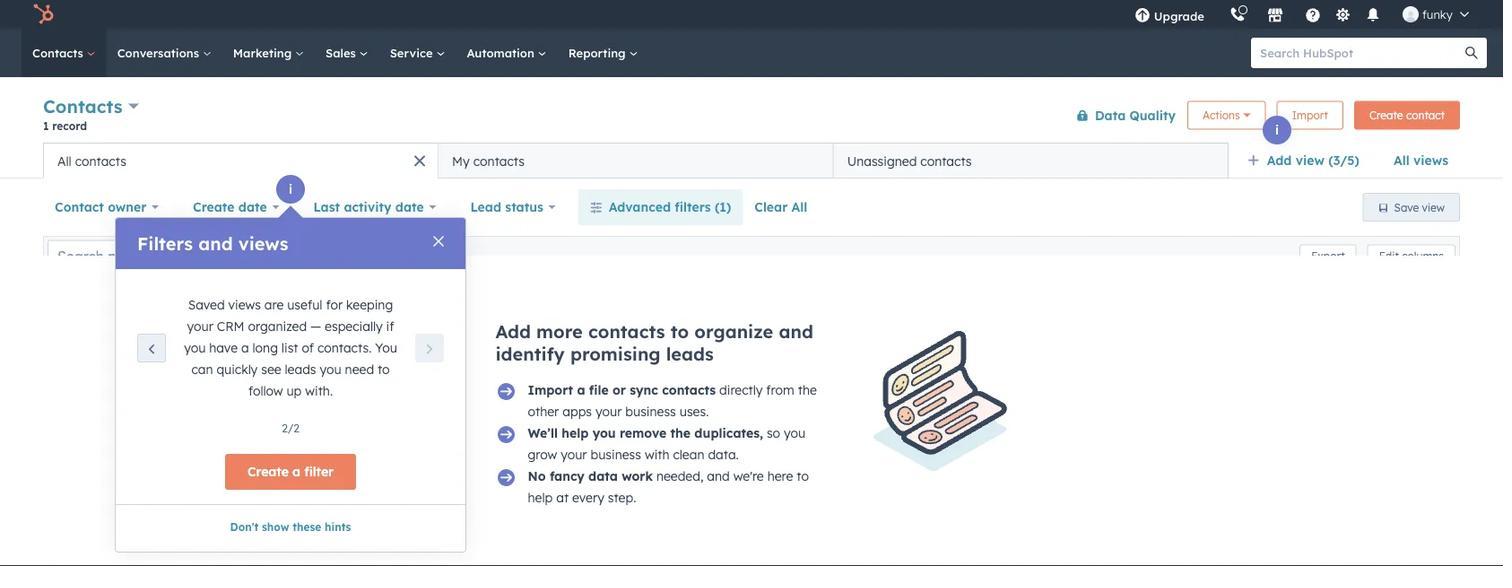 Task type: describe. For each thing, give the bounding box(es) containing it.
1 horizontal spatial all
[[792, 199, 808, 215]]

actions
[[1203, 109, 1241, 122]]

business inside directly from the other apps your business uses.
[[626, 404, 676, 419]]

menu containing funky
[[1122, 0, 1482, 29]]

work
[[622, 468, 653, 484]]

hints
[[325, 520, 351, 534]]

a for create a filter
[[293, 464, 301, 480]]

i for i button to the top
[[1276, 122, 1280, 138]]

search image
[[1466, 47, 1479, 59]]

record
[[52, 119, 87, 132]]

automation
[[467, 45, 538, 60]]

directly from the other apps your business uses.
[[528, 382, 817, 419]]

so
[[767, 425, 781, 441]]

actions button
[[1188, 101, 1267, 130]]

data.
[[708, 447, 739, 463]]

apps
[[563, 404, 592, 419]]

show
[[262, 520, 289, 534]]

funky button
[[1392, 0, 1480, 29]]

funky
[[1423, 7, 1454, 22]]

contacts for my contacts
[[473, 153, 525, 169]]

you
[[375, 340, 397, 356]]

create a filter link
[[225, 454, 356, 490]]

upgrade
[[1155, 9, 1205, 23]]

close image
[[433, 236, 444, 247]]

contact
[[55, 199, 104, 215]]

quality
[[1130, 107, 1176, 123]]

we'll help you remove the duplicates,
[[528, 425, 764, 441]]

create for create a filter
[[248, 464, 289, 480]]

can
[[191, 362, 213, 377]]

fancy
[[550, 468, 585, 484]]

hubspot image
[[32, 4, 54, 25]]

you left remove
[[593, 425, 616, 441]]

advanced filters (1)
[[609, 199, 732, 215]]

identify
[[496, 343, 565, 365]]

contacts banner
[[43, 92, 1461, 143]]

(1)
[[715, 199, 732, 215]]

1 horizontal spatial help
[[562, 425, 589, 441]]

create contact button
[[1355, 101, 1461, 130]]

organize
[[695, 320, 774, 343]]

marketing
[[233, 45, 295, 60]]

leads inside saved views are useful for keeping your crm organized — especially if you have a long list of contacts. you can quickly see leads you need to follow up with.
[[285, 362, 316, 377]]

all for all views
[[1394, 153, 1410, 168]]

—
[[310, 319, 321, 334]]

upgrade image
[[1135, 8, 1151, 24]]

filters
[[675, 199, 711, 215]]

contacts for unassigned contacts
[[921, 153, 972, 169]]

last activity date
[[314, 199, 424, 215]]

business inside so you grow your business with clean data.
[[591, 447, 642, 463]]

every
[[572, 490, 605, 506]]

and for views
[[199, 232, 233, 255]]

marketplaces image
[[1268, 8, 1284, 24]]

(3/5)
[[1329, 153, 1360, 168]]

notifications button
[[1358, 0, 1389, 29]]

save
[[1395, 201, 1420, 214]]

views for saved
[[228, 297, 261, 313]]

owner
[[108, 199, 147, 215]]

export button
[[1300, 244, 1357, 268]]

create for create contact
[[1370, 109, 1404, 122]]

create contact
[[1370, 109, 1445, 122]]

my contacts
[[452, 153, 525, 169]]

you up the "with."
[[320, 362, 342, 377]]

promising
[[571, 343, 661, 365]]

to inside needed, and we're here to help at every step.
[[797, 468, 809, 484]]

settings link
[[1332, 5, 1355, 24]]

leads inside add more contacts to organize and identify promising leads
[[666, 343, 714, 365]]

unassigned contacts button
[[834, 143, 1229, 179]]

unassigned
[[848, 153, 917, 169]]

directly
[[720, 382, 763, 398]]

see
[[261, 362, 281, 377]]

Search HubSpot search field
[[1252, 38, 1471, 68]]

funky town image
[[1403, 6, 1419, 22]]

activity
[[344, 199, 392, 215]]

sales
[[326, 45, 359, 60]]

and inside add more contacts to organize and identify promising leads
[[779, 320, 814, 343]]

we'll
[[528, 425, 558, 441]]

1 vertical spatial views
[[238, 232, 288, 255]]

save view button
[[1363, 193, 1461, 222]]

last
[[314, 199, 340, 215]]

advanced filters (1) button
[[578, 189, 743, 225]]

and for we're
[[707, 468, 730, 484]]

1 record
[[43, 119, 87, 132]]

settings image
[[1335, 8, 1352, 24]]

columns
[[1403, 249, 1445, 263]]

1
[[43, 119, 49, 132]]

no
[[528, 468, 546, 484]]

contacts for all contacts
[[75, 153, 126, 169]]

needed, and we're here to help at every step.
[[528, 468, 809, 506]]

data quality
[[1095, 107, 1176, 123]]

up
[[287, 383, 302, 399]]

filter
[[304, 464, 334, 480]]

quickly
[[217, 362, 258, 377]]

of
[[302, 340, 314, 356]]

file
[[589, 382, 609, 398]]

0 vertical spatial i button
[[1263, 116, 1292, 144]]

export
[[1312, 249, 1346, 263]]

filters and views
[[137, 232, 288, 255]]

lead status button
[[459, 189, 568, 225]]

contacts button
[[43, 93, 139, 119]]

my contacts button
[[438, 143, 834, 179]]

edit columns button
[[1368, 244, 1456, 268]]

add for add view (3/5)
[[1268, 153, 1292, 168]]

have
[[209, 340, 238, 356]]

add for add more contacts to organize and identify promising leads
[[496, 320, 531, 343]]

data
[[1095, 107, 1126, 123]]

are
[[265, 297, 284, 313]]

calling icon button
[[1223, 2, 1253, 26]]



Task type: locate. For each thing, give the bounding box(es) containing it.
clear all
[[755, 199, 808, 215]]

uses.
[[680, 404, 709, 419]]

clear
[[755, 199, 788, 215]]

1 vertical spatial contacts
[[43, 95, 123, 118]]

and
[[199, 232, 233, 255], [779, 320, 814, 343], [707, 468, 730, 484]]

contact
[[1407, 109, 1445, 122]]

2 vertical spatial views
[[228, 297, 261, 313]]

views inside saved views are useful for keeping your crm organized — especially if you have a long list of contacts. you can quickly see leads you need to follow up with.
[[228, 297, 261, 313]]

1 horizontal spatial add
[[1268, 153, 1292, 168]]

contacts up record
[[43, 95, 123, 118]]

help down apps
[[562, 425, 589, 441]]

1 vertical spatial help
[[528, 490, 553, 506]]

marketplaces button
[[1257, 0, 1295, 29]]

more
[[537, 320, 583, 343]]

1 horizontal spatial date
[[396, 199, 424, 215]]

0 vertical spatial your
[[187, 319, 213, 334]]

help button
[[1298, 0, 1329, 29]]

all views
[[1394, 153, 1449, 168]]

your down saved in the left of the page
[[187, 319, 213, 334]]

add left the more
[[496, 320, 531, 343]]

0 horizontal spatial all
[[57, 153, 72, 169]]

2 vertical spatial to
[[797, 468, 809, 484]]

0 horizontal spatial help
[[528, 490, 553, 506]]

0 horizontal spatial a
[[241, 340, 249, 356]]

to down you on the bottom left of the page
[[378, 362, 390, 377]]

the up clean
[[671, 425, 691, 441]]

create inside "link"
[[248, 464, 289, 480]]

a inside saved views are useful for keeping your crm organized — especially if you have a long list of contacts. you can quickly see leads you need to follow up with.
[[241, 340, 249, 356]]

create inside popup button
[[193, 199, 235, 215]]

0 horizontal spatial to
[[378, 362, 390, 377]]

0 horizontal spatial i
[[289, 181, 293, 197]]

create left contact
[[1370, 109, 1404, 122]]

to left organize
[[671, 320, 689, 343]]

create inside button
[[1370, 109, 1404, 122]]

saved views are useful for keeping your crm organized — especially if you have a long list of contacts. you can quickly see leads you need to follow up with.
[[184, 297, 397, 399]]

0 horizontal spatial your
[[187, 319, 213, 334]]

sales link
[[315, 29, 379, 77]]

view right save
[[1423, 201, 1445, 214]]

a left filter
[[293, 464, 301, 480]]

i button
[[1263, 116, 1292, 144], [276, 175, 305, 204]]

import inside button
[[1293, 109, 1329, 122]]

1 vertical spatial i button
[[276, 175, 305, 204]]

service
[[390, 45, 436, 60]]

filters
[[137, 232, 193, 255]]

0 horizontal spatial view
[[1296, 153, 1325, 168]]

save view
[[1395, 201, 1445, 214]]

0 horizontal spatial i button
[[276, 175, 305, 204]]

business up data
[[591, 447, 642, 463]]

calling icon image
[[1230, 7, 1246, 23]]

contacts inside contacts "link"
[[32, 45, 87, 60]]

i button left "last"
[[276, 175, 305, 204]]

import for import a file or sync contacts
[[528, 382, 573, 398]]

create date button
[[181, 189, 291, 225]]

with.
[[305, 383, 333, 399]]

import up add view (3/5)
[[1293, 109, 1329, 122]]

so you grow your business with clean data.
[[528, 425, 806, 463]]

0 vertical spatial to
[[671, 320, 689, 343]]

views
[[1414, 153, 1449, 168], [238, 232, 288, 255], [228, 297, 261, 313]]

conversations link
[[107, 29, 222, 77]]

a inside "link"
[[293, 464, 301, 480]]

all right clear
[[792, 199, 808, 215]]

reporting link
[[558, 29, 649, 77]]

1 horizontal spatial and
[[707, 468, 730, 484]]

help
[[562, 425, 589, 441], [528, 490, 553, 506]]

data quality button
[[1065, 97, 1177, 133]]

1 horizontal spatial leads
[[666, 343, 714, 365]]

view for save
[[1423, 201, 1445, 214]]

at
[[556, 490, 569, 506]]

menu
[[1122, 0, 1482, 29]]

reporting
[[569, 45, 629, 60]]

status
[[505, 199, 544, 215]]

all contacts
[[57, 153, 126, 169]]

view inside popup button
[[1296, 153, 1325, 168]]

help inside needed, and we're here to help at every step.
[[528, 490, 553, 506]]

add down import button
[[1268, 153, 1292, 168]]

0 vertical spatial import
[[1293, 109, 1329, 122]]

2 vertical spatial create
[[248, 464, 289, 480]]

my
[[452, 153, 470, 169]]

2 horizontal spatial and
[[779, 320, 814, 343]]

0 vertical spatial help
[[562, 425, 589, 441]]

date down all contacts button
[[238, 199, 267, 215]]

contacts right the my
[[473, 153, 525, 169]]

import
[[1293, 109, 1329, 122], [528, 382, 573, 398]]

2 horizontal spatial create
[[1370, 109, 1404, 122]]

1 vertical spatial create
[[193, 199, 235, 215]]

add inside add more contacts to organize and identify promising leads
[[496, 320, 531, 343]]

2 horizontal spatial all
[[1394, 153, 1410, 168]]

date
[[238, 199, 267, 215], [396, 199, 424, 215]]

and down data.
[[707, 468, 730, 484]]

a for import a file or sync contacts
[[577, 382, 585, 398]]

add inside add view (3/5) popup button
[[1268, 153, 1292, 168]]

view inside button
[[1423, 201, 1445, 214]]

0 vertical spatial contacts
[[32, 45, 87, 60]]

you inside so you grow your business with clean data.
[[784, 425, 806, 441]]

add view (3/5)
[[1268, 153, 1360, 168]]

0 horizontal spatial import
[[528, 382, 573, 398]]

1 horizontal spatial your
[[561, 447, 587, 463]]

saved
[[188, 297, 225, 313]]

edit
[[1380, 249, 1400, 263]]

0 vertical spatial the
[[798, 382, 817, 398]]

2/2
[[282, 421, 299, 435]]

your up fancy
[[561, 447, 587, 463]]

last activity date button
[[302, 189, 448, 225]]

1 vertical spatial your
[[596, 404, 622, 419]]

other
[[528, 404, 559, 419]]

0 vertical spatial a
[[241, 340, 249, 356]]

1 vertical spatial business
[[591, 447, 642, 463]]

organized
[[248, 319, 307, 334]]

you up can
[[184, 340, 206, 356]]

need
[[345, 362, 374, 377]]

contacts
[[75, 153, 126, 169], [473, 153, 525, 169], [921, 153, 972, 169], [588, 320, 665, 343], [662, 382, 716, 398]]

2 vertical spatial a
[[293, 464, 301, 480]]

the
[[798, 382, 817, 398], [671, 425, 691, 441]]

all
[[1394, 153, 1410, 168], [57, 153, 72, 169], [792, 199, 808, 215]]

follow
[[248, 383, 283, 399]]

step.
[[608, 490, 636, 506]]

help image
[[1305, 8, 1322, 24]]

no fancy data work
[[528, 468, 653, 484]]

i up add view (3/5) popup button
[[1276, 122, 1280, 138]]

date right activity
[[396, 199, 424, 215]]

0 horizontal spatial and
[[199, 232, 233, 255]]

business up we'll help you remove the duplicates,
[[626, 404, 676, 419]]

import a file or sync contacts
[[528, 382, 716, 398]]

i button up add view (3/5)
[[1263, 116, 1292, 144]]

needed,
[[657, 468, 704, 484]]

2 horizontal spatial a
[[577, 382, 585, 398]]

0 horizontal spatial the
[[671, 425, 691, 441]]

view for add
[[1296, 153, 1325, 168]]

1 horizontal spatial i button
[[1263, 116, 1292, 144]]

leads up up in the left of the page
[[285, 362, 316, 377]]

1 vertical spatial to
[[378, 362, 390, 377]]

don't show these hints
[[230, 520, 351, 534]]

if
[[386, 319, 394, 334]]

your inside directly from the other apps your business uses.
[[596, 404, 622, 419]]

remove
[[620, 425, 667, 441]]

1 horizontal spatial create
[[248, 464, 289, 480]]

0 vertical spatial business
[[626, 404, 676, 419]]

previous image
[[144, 343, 159, 357]]

grow
[[528, 447, 557, 463]]

1 vertical spatial and
[[779, 320, 814, 343]]

next image
[[423, 343, 437, 357]]

business
[[626, 404, 676, 419], [591, 447, 642, 463]]

a left long
[[241, 340, 249, 356]]

contacts inside 'button'
[[473, 153, 525, 169]]

2 horizontal spatial to
[[797, 468, 809, 484]]

1 vertical spatial a
[[577, 382, 585, 398]]

views down contact
[[1414, 153, 1449, 168]]

contacts down hubspot link
[[32, 45, 87, 60]]

0 vertical spatial views
[[1414, 153, 1449, 168]]

create down 2/2
[[248, 464, 289, 480]]

views up crm
[[228, 297, 261, 313]]

marketing link
[[222, 29, 315, 77]]

0 vertical spatial and
[[199, 232, 233, 255]]

create a filter
[[248, 464, 334, 480]]

a left file
[[577, 382, 585, 398]]

0 vertical spatial add
[[1268, 153, 1292, 168]]

notifications image
[[1366, 8, 1382, 24]]

1 vertical spatial the
[[671, 425, 691, 441]]

i down all contacts button
[[289, 181, 293, 197]]

with
[[645, 447, 670, 463]]

your inside saved views are useful for keeping your crm organized — especially if you have a long list of contacts. you can quickly see leads you need to follow up with.
[[187, 319, 213, 334]]

import for import
[[1293, 109, 1329, 122]]

contact owner
[[55, 199, 147, 215]]

you right so
[[784, 425, 806, 441]]

unassigned contacts
[[848, 153, 972, 169]]

1 vertical spatial import
[[528, 382, 573, 398]]

contacts inside add more contacts to organize and identify promising leads
[[588, 320, 665, 343]]

your down file
[[596, 404, 622, 419]]

1 vertical spatial add
[[496, 320, 531, 343]]

1 horizontal spatial import
[[1293, 109, 1329, 122]]

the inside directly from the other apps your business uses.
[[798, 382, 817, 398]]

service link
[[379, 29, 456, 77]]

to inside saved views are useful for keeping your crm organized — especially if you have a long list of contacts. you can quickly see leads you need to follow up with.
[[378, 362, 390, 377]]

1 vertical spatial view
[[1423, 201, 1445, 214]]

1 horizontal spatial to
[[671, 320, 689, 343]]

menu item
[[1217, 0, 1221, 29]]

and down create date
[[199, 232, 233, 255]]

keeping
[[346, 297, 393, 313]]

contacts up uses.
[[662, 382, 716, 398]]

and inside needed, and we're here to help at every step.
[[707, 468, 730, 484]]

2 horizontal spatial your
[[596, 404, 622, 419]]

help down no
[[528, 490, 553, 506]]

1 date from the left
[[238, 199, 267, 215]]

the right from at the bottom right
[[798, 382, 817, 398]]

long
[[253, 340, 278, 356]]

contacts
[[32, 45, 87, 60], [43, 95, 123, 118]]

1 horizontal spatial i
[[1276, 122, 1280, 138]]

here
[[768, 468, 793, 484]]

2 vertical spatial your
[[561, 447, 587, 463]]

contacts inside contacts popup button
[[43, 95, 123, 118]]

view left (3/5)
[[1296, 153, 1325, 168]]

2 date from the left
[[396, 199, 424, 215]]

from
[[767, 382, 795, 398]]

contacts right unassigned
[[921, 153, 972, 169]]

0 horizontal spatial add
[[496, 320, 531, 343]]

create for create date
[[193, 199, 235, 215]]

0 vertical spatial view
[[1296, 153, 1325, 168]]

to inside add more contacts to organize and identify promising leads
[[671, 320, 689, 343]]

0 horizontal spatial create
[[193, 199, 235, 215]]

1 horizontal spatial the
[[798, 382, 817, 398]]

all down 1 record
[[57, 153, 72, 169]]

contacts up the import a file or sync contacts
[[588, 320, 665, 343]]

1 vertical spatial i
[[289, 181, 293, 197]]

all for all contacts
[[57, 153, 72, 169]]

don't show these hints button
[[230, 516, 351, 537]]

1 horizontal spatial a
[[293, 464, 301, 480]]

0 vertical spatial i
[[1276, 122, 1280, 138]]

advanced
[[609, 199, 671, 215]]

i for bottommost i button
[[289, 181, 293, 197]]

all down create contact
[[1394, 153, 1410, 168]]

and up from at the bottom right
[[779, 320, 814, 343]]

data
[[589, 468, 618, 484]]

add
[[1268, 153, 1292, 168], [496, 320, 531, 343]]

create date
[[193, 199, 267, 215]]

automation link
[[456, 29, 558, 77]]

import up other
[[528, 382, 573, 398]]

view
[[1296, 153, 1325, 168], [1423, 201, 1445, 214]]

your inside so you grow your business with clean data.
[[561, 447, 587, 463]]

1 horizontal spatial view
[[1423, 201, 1445, 214]]

hubspot link
[[22, 4, 67, 25]]

leads up directly from the other apps your business uses.
[[666, 343, 714, 365]]

your
[[187, 319, 213, 334], [596, 404, 622, 419], [561, 447, 587, 463]]

contacts up the contact owner
[[75, 153, 126, 169]]

contact owner button
[[43, 189, 171, 225]]

0 vertical spatial create
[[1370, 109, 1404, 122]]

0 horizontal spatial date
[[238, 199, 267, 215]]

2 vertical spatial and
[[707, 468, 730, 484]]

conversations
[[117, 45, 203, 60]]

clear all button
[[743, 189, 820, 225]]

create up filters and views
[[193, 199, 235, 215]]

0 horizontal spatial leads
[[285, 362, 316, 377]]

views down create date popup button
[[238, 232, 288, 255]]

to right 'here'
[[797, 468, 809, 484]]

views for all
[[1414, 153, 1449, 168]]



Task type: vqa. For each thing, say whether or not it's contained in the screenshot.
"Clear"
yes



